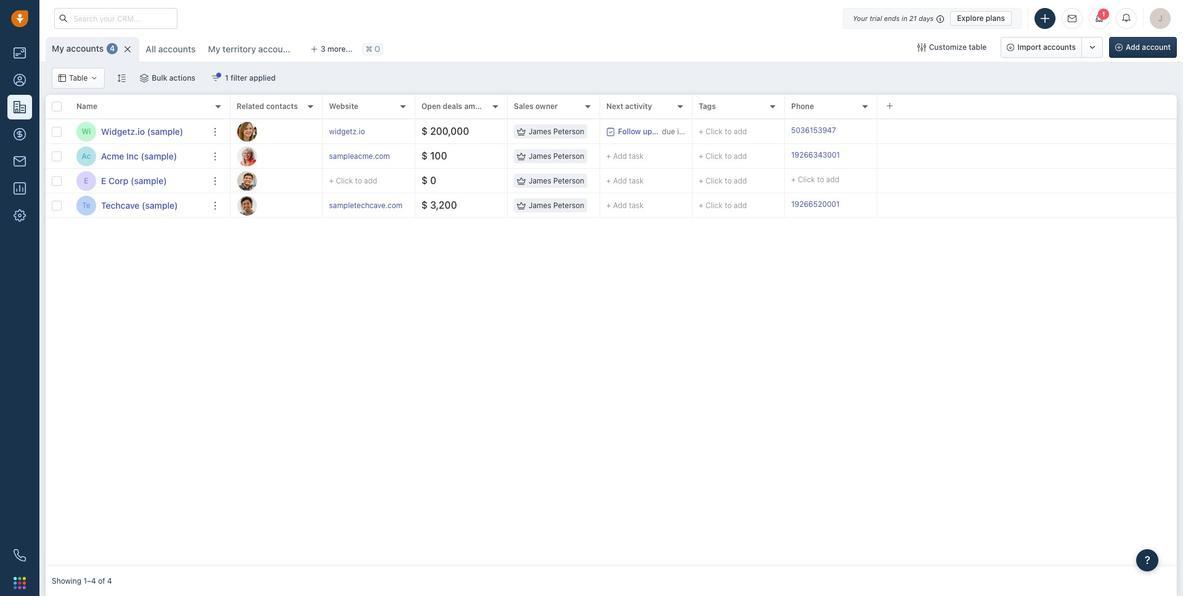 Task type: describe. For each thing, give the bounding box(es) containing it.
import
[[1018, 43, 1042, 52]]

add for $ 100
[[613, 151, 627, 161]]

cell for $ 200,000
[[878, 120, 1178, 144]]

showing
[[52, 577, 81, 587]]

3 more... button
[[304, 41, 360, 58]]

e corp (sample)
[[101, 175, 167, 186]]

acme inc (sample)
[[101, 151, 177, 161]]

$ 3,200
[[422, 200, 457, 211]]

1 filter applied button
[[204, 68, 284, 89]]

to for $ 0
[[725, 176, 732, 186]]

accounts for my
[[66, 43, 104, 54]]

trial
[[870, 14, 883, 22]]

ac
[[82, 152, 91, 161]]

my for my territory accounts
[[208, 44, 220, 54]]

widgetz.io
[[101, 126, 145, 137]]

⌘ o
[[366, 45, 380, 54]]

tags
[[699, 102, 716, 111]]

0
[[430, 175, 437, 186]]

ends
[[885, 14, 900, 22]]

$ for $ 100
[[422, 150, 428, 162]]

next activity
[[607, 102, 652, 111]]

peterson for 0
[[554, 176, 585, 186]]

2
[[686, 127, 690, 136]]

bulk actions
[[152, 73, 196, 83]]

widgetz.io (sample)
[[101, 126, 183, 137]]

to for $ 3,200
[[725, 201, 732, 210]]

explore plans
[[958, 13, 1006, 23]]

4 inside my accounts 4
[[110, 44, 115, 53]]

e corp (sample) link
[[101, 175, 167, 187]]

due in 2 days
[[662, 127, 709, 136]]

add for $ 0
[[613, 176, 627, 185]]

o
[[375, 45, 380, 54]]

100
[[430, 150, 447, 162]]

$ 200,000
[[422, 126, 469, 137]]

add account button
[[1110, 37, 1178, 58]]

your
[[853, 14, 868, 22]]

james peterson for $ 100
[[529, 152, 585, 161]]

sales owner
[[514, 102, 558, 111]]

3
[[321, 44, 326, 54]]

name
[[76, 102, 97, 111]]

add for $ 200,000
[[734, 127, 747, 136]]

container_wx8msf4aqz5i3rn1 image inside bulk actions button
[[140, 74, 149, 83]]

widgetz.io
[[329, 127, 365, 136]]

grid containing $ 200,000
[[46, 94, 1178, 567]]

peterson for 3,200
[[554, 201, 585, 210]]

phone image
[[14, 550, 26, 562]]

customize table button
[[910, 37, 995, 58]]

press space to select this row. row containing techcave (sample)
[[46, 194, 231, 218]]

my accounts 4
[[52, 43, 115, 54]]

19266520001 link
[[792, 199, 840, 212]]

j image
[[237, 122, 257, 142]]

techcave
[[101, 200, 140, 211]]

e for e corp (sample)
[[101, 175, 106, 186]]

19266343001 link
[[792, 150, 840, 163]]

table
[[969, 43, 987, 52]]

wi
[[82, 127, 91, 136]]

acme
[[101, 151, 124, 161]]

row group containing widgetz.io (sample)
[[46, 120, 231, 218]]

+ add task for $ 3,200
[[607, 201, 644, 210]]

accounts up applied
[[258, 44, 296, 54]]

accounts for import
[[1044, 43, 1077, 52]]

sampleacme.com
[[329, 152, 390, 161]]

import accounts
[[1018, 43, 1077, 52]]

l image
[[237, 146, 257, 166]]

james for 200,000
[[529, 127, 552, 136]]

activity
[[626, 102, 652, 111]]

1 vertical spatial 4
[[107, 577, 112, 587]]

cell for $ 100
[[878, 144, 1178, 168]]

my accounts link
[[52, 43, 104, 55]]

table button
[[52, 68, 105, 89]]

sampletechcave.com link
[[329, 201, 403, 210]]

1 for 1 filter applied
[[225, 73, 229, 83]]

my territory accounts
[[208, 44, 296, 54]]

widgetz.io link
[[329, 127, 365, 136]]

click for $ 3,200
[[706, 201, 723, 210]]

related contacts
[[237, 102, 298, 111]]

1 filter applied
[[225, 73, 276, 83]]

press space to select this row. row containing $ 200,000
[[231, 120, 1178, 144]]

name column header
[[70, 95, 231, 120]]

account
[[1143, 43, 1171, 52]]

all accounts
[[146, 44, 196, 54]]

website
[[329, 102, 359, 111]]

click for $ 100
[[706, 152, 723, 161]]

sales
[[514, 102, 534, 111]]

customize table
[[930, 43, 987, 52]]

press space to select this row. row containing e corp (sample)
[[46, 169, 231, 194]]

add for $ 100
[[734, 152, 747, 161]]

(sample) down e corp (sample) link
[[142, 200, 178, 211]]

(sample) down "acme inc (sample)" link
[[131, 175, 167, 186]]

cell for $ 0
[[878, 169, 1178, 193]]

bulk actions button
[[132, 68, 204, 89]]

filter
[[231, 73, 247, 83]]

actions
[[169, 73, 196, 83]]

style_myh0__igzzd8unmi image
[[117, 74, 126, 82]]

row group containing $ 200,000
[[231, 120, 1178, 218]]

name row
[[46, 95, 231, 120]]

freshworks switcher image
[[14, 578, 26, 590]]

+ click to add for $ 3,200
[[699, 201, 747, 210]]

open deals amount
[[422, 102, 492, 111]]

19266520001
[[792, 200, 840, 209]]

21
[[910, 14, 917, 22]]

add for $ 3,200
[[613, 201, 627, 210]]



Task type: vqa. For each thing, say whether or not it's contained in the screenshot.
BULK EMAILS SCHEDULED
no



Task type: locate. For each thing, give the bounding box(es) containing it.
4 james from the top
[[529, 201, 552, 210]]

amount
[[465, 102, 492, 111]]

3 task from the top
[[629, 201, 644, 210]]

territory
[[223, 44, 256, 54]]

0 vertical spatial task
[[629, 151, 644, 161]]

owner
[[536, 102, 558, 111]]

2 + add task from the top
[[607, 176, 644, 185]]

$
[[422, 126, 428, 137], [422, 150, 428, 162], [422, 175, 428, 186], [422, 200, 428, 211]]

0 horizontal spatial my
[[52, 43, 64, 54]]

5036153947
[[792, 126, 837, 135]]

in
[[902, 14, 908, 22], [678, 127, 684, 136]]

press space to select this row. row containing $ 3,200
[[231, 194, 1178, 218]]

add for $ 0
[[734, 176, 747, 186]]

all
[[146, 44, 156, 54]]

+ click to add for $ 0
[[699, 176, 747, 186]]

$ for $ 3,200
[[422, 200, 428, 211]]

1 cell from the top
[[878, 120, 1178, 144]]

1 horizontal spatial days
[[919, 14, 934, 22]]

table
[[69, 74, 88, 83]]

explore plans link
[[951, 11, 1012, 26]]

1 vertical spatial days
[[692, 127, 709, 136]]

press space to select this row. row containing widgetz.io (sample)
[[46, 120, 231, 144]]

e for e
[[84, 176, 89, 186]]

click
[[706, 127, 723, 136], [706, 152, 723, 161], [798, 175, 816, 184], [336, 176, 353, 186], [706, 176, 723, 186], [706, 201, 723, 210]]

press space to select this row. row containing $ 100
[[231, 144, 1178, 169]]

e
[[101, 175, 106, 186], [84, 176, 89, 186]]

james for 0
[[529, 176, 552, 186]]

press space to select this row. row
[[46, 120, 231, 144], [231, 120, 1178, 144], [46, 144, 231, 169], [231, 144, 1178, 169], [46, 169, 231, 194], [231, 169, 1178, 194], [46, 194, 231, 218], [231, 194, 1178, 218]]

0 horizontal spatial 1
[[225, 73, 229, 83]]

3 james peterson from the top
[[529, 176, 585, 186]]

e left corp at the left top of page
[[101, 175, 106, 186]]

0 vertical spatial in
[[902, 14, 908, 22]]

+ click to add for $ 100
[[699, 152, 747, 161]]

⌘
[[366, 45, 373, 54]]

+ add task
[[607, 151, 644, 161], [607, 176, 644, 185], [607, 201, 644, 210]]

4 james peterson from the top
[[529, 201, 585, 210]]

sampleacme.com link
[[329, 152, 390, 161]]

import accounts button
[[1002, 37, 1083, 58]]

1 $ from the top
[[422, 126, 428, 137]]

to for $ 200,000
[[725, 127, 732, 136]]

applied
[[249, 73, 276, 83]]

task for $ 3,200
[[629, 201, 644, 210]]

+ click to add for $ 200,000
[[699, 127, 747, 136]]

add
[[1126, 43, 1141, 52], [613, 151, 627, 161], [613, 176, 627, 185], [613, 201, 627, 210]]

task for $ 100
[[629, 151, 644, 161]]

2 vertical spatial + add task
[[607, 201, 644, 210]]

acme inc (sample) link
[[101, 150, 177, 162]]

container_wx8msf4aqz5i3rn1 image inside the '1 filter applied' button
[[212, 74, 220, 83]]

open
[[422, 102, 441, 111]]

accounts right the all
[[158, 44, 196, 54]]

techcave (sample) link
[[101, 199, 178, 212]]

days right 21
[[919, 14, 934, 22]]

2 james peterson from the top
[[529, 152, 585, 161]]

3 $ from the top
[[422, 175, 428, 186]]

1 vertical spatial 1
[[225, 73, 229, 83]]

e down ac
[[84, 176, 89, 186]]

in left 21
[[902, 14, 908, 22]]

1 row group from the left
[[46, 120, 231, 218]]

row group
[[46, 120, 231, 218], [231, 120, 1178, 218]]

2 peterson from the top
[[554, 152, 585, 161]]

add account
[[1126, 43, 1171, 52]]

1 horizontal spatial my
[[208, 44, 220, 54]]

click for $ 200,000
[[706, 127, 723, 136]]

of
[[98, 577, 105, 587]]

more...
[[328, 44, 353, 54]]

techcave (sample)
[[101, 200, 178, 211]]

cell for $ 3,200
[[878, 194, 1178, 218]]

$ for $ 200,000
[[422, 126, 428, 137]]

cell
[[878, 120, 1178, 144], [878, 144, 1178, 168], [878, 169, 1178, 193], [878, 194, 1178, 218]]

sampletechcave.com
[[329, 201, 403, 210]]

james peterson for $ 200,000
[[529, 127, 585, 136]]

my left territory
[[208, 44, 220, 54]]

my
[[52, 43, 64, 54], [208, 44, 220, 54]]

corp
[[109, 175, 129, 186]]

$ left the 200,000
[[422, 126, 428, 137]]

task for $ 0
[[629, 176, 644, 185]]

2 row group from the left
[[231, 120, 1178, 218]]

+ click to add
[[699, 127, 747, 136], [699, 152, 747, 161], [792, 175, 840, 184], [329, 176, 377, 186], [699, 176, 747, 186], [699, 201, 747, 210]]

next
[[607, 102, 624, 111]]

0 vertical spatial days
[[919, 14, 934, 22]]

in left 2
[[678, 127, 684, 136]]

customize
[[930, 43, 967, 52]]

1 left filter
[[225, 73, 229, 83]]

james peterson for $ 3,200
[[529, 201, 585, 210]]

contacts
[[266, 102, 298, 111]]

$ for $ 0
[[422, 175, 428, 186]]

1 horizontal spatial 1
[[1102, 10, 1106, 18]]

0 vertical spatial 4
[[110, 44, 115, 53]]

phone element
[[7, 544, 32, 568]]

all accounts button
[[140, 37, 202, 62], [146, 44, 196, 54]]

grid
[[46, 94, 1178, 567]]

due
[[662, 127, 675, 136]]

task
[[629, 151, 644, 161], [629, 176, 644, 185], [629, 201, 644, 210]]

s image
[[237, 196, 257, 215]]

1 + add task from the top
[[607, 151, 644, 161]]

add for $ 3,200
[[734, 201, 747, 210]]

click for $ 0
[[706, 176, 723, 186]]

4 peterson from the top
[[554, 201, 585, 210]]

widgetz.io (sample) link
[[101, 125, 183, 138]]

3,200
[[430, 200, 457, 211]]

container_wx8msf4aqz5i3rn1 image inside customize table button
[[918, 43, 926, 52]]

my for my accounts 4
[[52, 43, 64, 54]]

j image
[[237, 171, 257, 191]]

2 vertical spatial task
[[629, 201, 644, 210]]

4 $ from the top
[[422, 200, 428, 211]]

$ left 3,200
[[422, 200, 428, 211]]

4 down 'search your crm...' text box
[[110, 44, 115, 53]]

1 vertical spatial task
[[629, 176, 644, 185]]

2 task from the top
[[629, 176, 644, 185]]

james for 3,200
[[529, 201, 552, 210]]

1 horizontal spatial in
[[902, 14, 908, 22]]

1 vertical spatial + add task
[[607, 176, 644, 185]]

my territory accounts button
[[202, 37, 301, 62], [208, 44, 296, 54]]

1 peterson from the top
[[554, 127, 585, 136]]

1 james from the top
[[529, 127, 552, 136]]

related
[[237, 102, 264, 111]]

1 for 1
[[1102, 10, 1106, 18]]

container_wx8msf4aqz5i3rn1 image
[[140, 74, 149, 83], [212, 74, 220, 83], [59, 75, 66, 82], [91, 75, 98, 82], [517, 127, 526, 136], [517, 177, 526, 185]]

(sample)
[[147, 126, 183, 137], [141, 151, 177, 161], [131, 175, 167, 186], [142, 200, 178, 211]]

press space to select this row. row containing acme inc (sample)
[[46, 144, 231, 169]]

5036153947 link
[[792, 125, 837, 138]]

200,000
[[430, 126, 469, 137]]

+
[[699, 127, 704, 136], [607, 151, 611, 161], [699, 152, 704, 161], [792, 175, 796, 184], [607, 176, 611, 185], [329, 176, 334, 186], [699, 176, 704, 186], [607, 201, 611, 210], [699, 201, 704, 210]]

accounts for all
[[158, 44, 196, 54]]

peterson for 200,000
[[554, 127, 585, 136]]

days right 2
[[692, 127, 709, 136]]

bulk
[[152, 73, 167, 83]]

peterson for 100
[[554, 152, 585, 161]]

1
[[1102, 10, 1106, 18], [225, 73, 229, 83]]

1–4
[[84, 577, 96, 587]]

3 peterson from the top
[[554, 176, 585, 186]]

1 task from the top
[[629, 151, 644, 161]]

add inside add account button
[[1126, 43, 1141, 52]]

0 horizontal spatial in
[[678, 127, 684, 136]]

james
[[529, 127, 552, 136], [529, 152, 552, 161], [529, 176, 552, 186], [529, 201, 552, 210]]

add
[[734, 127, 747, 136], [734, 152, 747, 161], [827, 175, 840, 184], [364, 176, 377, 186], [734, 176, 747, 186], [734, 201, 747, 210]]

in inside press space to select this row. row
[[678, 127, 684, 136]]

te
[[82, 201, 91, 210]]

(sample) down name column header
[[147, 126, 183, 137]]

4 cell from the top
[[878, 194, 1178, 218]]

$ left 0
[[422, 175, 428, 186]]

0 vertical spatial 1
[[1102, 10, 1106, 18]]

accounts
[[1044, 43, 1077, 52], [66, 43, 104, 54], [158, 44, 196, 54], [258, 44, 296, 54]]

3 more...
[[321, 44, 353, 54]]

$ 100
[[422, 150, 447, 162]]

+ add task for $ 0
[[607, 176, 644, 185]]

1 inside button
[[225, 73, 229, 83]]

1 up import accounts "group"
[[1102, 10, 1106, 18]]

+ add task for $ 100
[[607, 151, 644, 161]]

0 horizontal spatial days
[[692, 127, 709, 136]]

your trial ends in 21 days
[[853, 14, 934, 22]]

2 cell from the top
[[878, 144, 1178, 168]]

0 vertical spatial + add task
[[607, 151, 644, 161]]

phone
[[792, 102, 815, 111]]

deals
[[443, 102, 463, 111]]

2 james from the top
[[529, 152, 552, 161]]

explore
[[958, 13, 984, 23]]

plans
[[986, 13, 1006, 23]]

$ 0
[[422, 175, 437, 186]]

inc
[[126, 151, 139, 161]]

my up table dropdown button
[[52, 43, 64, 54]]

1 james peterson from the top
[[529, 127, 585, 136]]

james peterson
[[529, 127, 585, 136], [529, 152, 585, 161], [529, 176, 585, 186], [529, 201, 585, 210]]

james peterson for $ 0
[[529, 176, 585, 186]]

3 james from the top
[[529, 176, 552, 186]]

3 + add task from the top
[[607, 201, 644, 210]]

0 horizontal spatial e
[[84, 176, 89, 186]]

Search your CRM... text field
[[54, 8, 178, 29]]

3 cell from the top
[[878, 169, 1178, 193]]

$ left the 100
[[422, 150, 428, 162]]

19266343001
[[792, 150, 840, 160]]

accounts inside button
[[1044, 43, 1077, 52]]

days inside press space to select this row. row
[[692, 127, 709, 136]]

press space to select this row. row containing $ 0
[[231, 169, 1178, 194]]

import accounts group
[[1002, 37, 1104, 58]]

showing 1–4 of 4
[[52, 577, 112, 587]]

4 right of
[[107, 577, 112, 587]]

accounts right "import"
[[1044, 43, 1077, 52]]

container_wx8msf4aqz5i3rn1 image
[[918, 43, 926, 52], [607, 127, 615, 136], [517, 152, 526, 161], [517, 201, 526, 210]]

to for $ 100
[[725, 152, 732, 161]]

(sample) right inc
[[141, 151, 177, 161]]

accounts up 'table'
[[66, 43, 104, 54]]

1 vertical spatial in
[[678, 127, 684, 136]]

1 horizontal spatial e
[[101, 175, 106, 186]]

james for 100
[[529, 152, 552, 161]]

2 $ from the top
[[422, 150, 428, 162]]

days
[[919, 14, 934, 22], [692, 127, 709, 136]]



